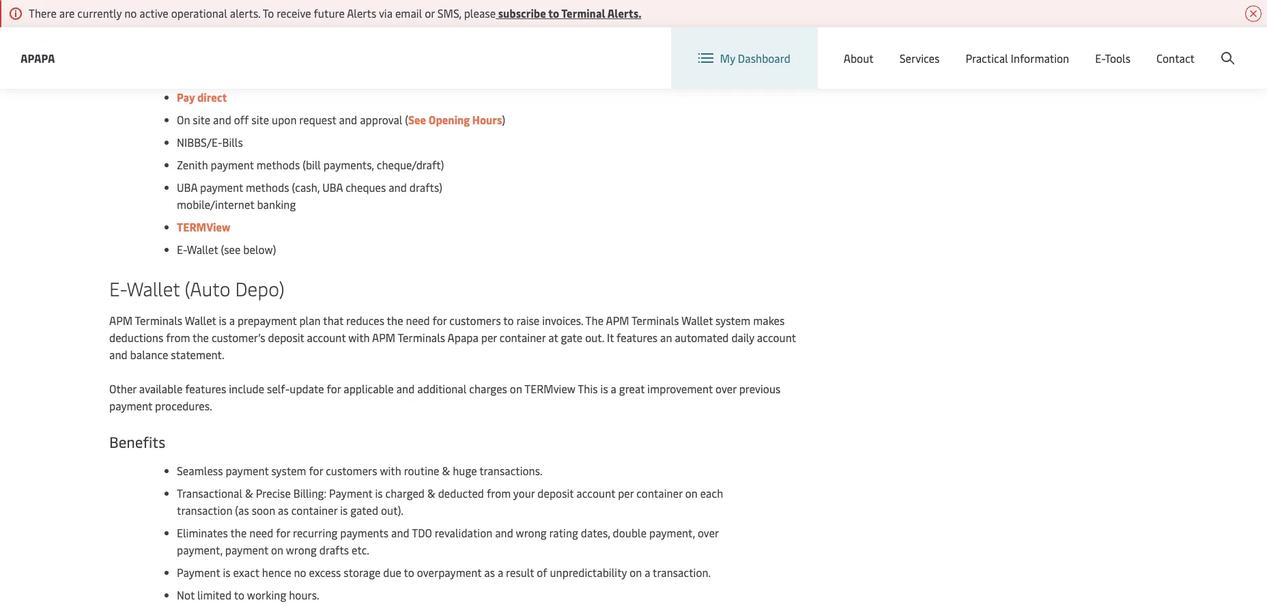 Task type: describe. For each thing, give the bounding box(es) containing it.
account
[[1201, 40, 1241, 55]]

not limited to working hours.
[[177, 587, 319, 602]]

1 horizontal spatial no
[[294, 565, 306, 580]]

at
[[548, 330, 558, 345]]

contact button
[[1157, 27, 1195, 89]]

customer's
[[212, 330, 265, 345]]

global menu button
[[974, 27, 1080, 68]]

payment is exact hence no excess storage due to overpayment as a result of unpredictability on a transaction.
[[177, 565, 711, 580]]

practical
[[966, 51, 1008, 66]]

services
[[900, 51, 940, 66]]

is up 'out).'
[[375, 486, 383, 501]]

and left tdo
[[391, 525, 410, 540]]

need inside eliminates the need for recurring payments and tdo revalidation and wrong rating dates, double payment, over payment, payment on wrong drafts etc.
[[249, 525, 273, 540]]

to
[[263, 5, 274, 20]]

and inside 'uba payment methods (cash, uba cheques and drafts) mobile/internet banking'
[[389, 180, 407, 195]]

and inside other available features include self-update for applicable and additional charges on termview this is a great improvement over previous payment procedures.
[[397, 381, 415, 396]]

payment methods
[[109, 7, 264, 33]]

0 horizontal spatial apapa
[[20, 50, 55, 65]]

for inside the 'apm terminals wallet is a prepayment plan that reduces the need for customers to raise invoices. the apm terminals wallet system makes deductions from the customer's deposit account with apm terminals apapa per container at gate out. it features an automated daily account and balance statement.'
[[433, 313, 447, 328]]

2 horizontal spatial apm
[[606, 313, 629, 328]]

seamless payment system for customers with routine & huge transactions.
[[177, 463, 543, 478]]

on
[[177, 112, 190, 127]]

on inside eliminates the need for recurring payments and tdo revalidation and wrong rating dates, double payment, over payment, payment on wrong drafts etc.
[[271, 542, 283, 557]]

per inside the 'apm terminals wallet is a prepayment plan that reduces the need for customers to raise invoices. the apm terminals wallet system makes deductions from the customer's deposit account with apm terminals apapa per container at gate out. it features an automated daily account and balance statement.'
[[481, 330, 497, 345]]

2 horizontal spatial account
[[757, 330, 796, 345]]

system inside the 'apm terminals wallet is a prepayment plan that reduces the need for customers to raise invoices. the apm terminals wallet system makes deductions from the customer's deposit account with apm terminals apapa per container at gate out. it features an automated daily account and balance statement.'
[[716, 313, 751, 328]]

procedures.
[[155, 398, 212, 413]]

2 uba from the left
[[322, 180, 343, 195]]

e-wallet (auto depo)
[[109, 275, 285, 301]]

my
[[720, 51, 735, 66]]

payment for methods
[[109, 7, 184, 33]]

& for customers
[[442, 463, 450, 478]]

methods for (bill payments,
[[257, 157, 300, 172]]

1 vertical spatial the
[[193, 330, 209, 345]]

below)
[[243, 242, 276, 257]]

1 horizontal spatial terminals
[[398, 330, 445, 345]]

is left the exact
[[223, 565, 231, 580]]

pay
[[177, 89, 195, 104]]

and right revalidation
[[495, 525, 513, 540]]

mobile/internet
[[177, 197, 254, 212]]

exact
[[233, 565, 259, 580]]

is inside the 'apm terminals wallet is a prepayment plan that reduces the need for customers to raise invoices. the apm terminals wallet system makes deductions from the customer's deposit account with apm terminals apapa per container at gate out. it features an automated daily account and balance statement.'
[[219, 313, 227, 328]]

nibbs/e-bills
[[177, 135, 243, 150]]

and left off
[[213, 112, 231, 127]]

zenith
[[177, 157, 208, 172]]

a inside the 'apm terminals wallet is a prepayment plan that reduces the need for customers to raise invoices. the apm terminals wallet system makes deductions from the customer's deposit account with apm terminals apapa per container at gate out. it features an automated daily account and balance statement.'
[[229, 313, 235, 328]]

1 uba from the left
[[177, 180, 197, 195]]

(cash,
[[292, 180, 320, 195]]

wallet up automated
[[682, 313, 713, 328]]

and right the request
[[339, 112, 357, 127]]

seamless
[[177, 463, 223, 478]]

there are currently no active operational alerts. to receive future alerts via email or sms, please subscribe to terminal alerts.
[[29, 5, 642, 20]]

your
[[513, 486, 535, 501]]

1 horizontal spatial apm
[[372, 330, 395, 345]]

1 vertical spatial system
[[271, 463, 306, 478]]

termview
[[525, 381, 576, 396]]

0 vertical spatial the
[[387, 313, 403, 328]]

result
[[506, 565, 534, 580]]

on inside the transactional & precise billing: payment is charged & deducted from your deposit account per container on each transaction (as soon as container is gated out).
[[685, 486, 698, 501]]

2 site from the left
[[252, 112, 269, 127]]

due
[[383, 565, 402, 580]]

e- for e-tools
[[1096, 51, 1105, 66]]

out.
[[585, 330, 604, 345]]

hours.
[[289, 587, 319, 602]]

depo)
[[235, 275, 285, 301]]

practical information button
[[966, 27, 1070, 89]]

currently
[[77, 5, 122, 20]]

methods
[[189, 7, 264, 33]]

create
[[1167, 40, 1199, 55]]

invoices.
[[542, 313, 583, 328]]

with inside the 'apm terminals wallet is a prepayment plan that reduces the need for customers to raise invoices. the apm terminals wallet system makes deductions from the customer's deposit account with apm terminals apapa per container at gate out. it features an automated daily account and balance statement.'
[[348, 330, 370, 345]]

(see
[[221, 242, 241, 257]]

switch location
[[883, 40, 960, 55]]

a left result
[[498, 565, 503, 580]]

payments
[[340, 525, 389, 540]]

terminal
[[562, 5, 606, 20]]

0 horizontal spatial no
[[124, 5, 137, 20]]

working
[[247, 587, 286, 602]]

revalidation
[[435, 525, 493, 540]]

direct
[[197, 89, 227, 104]]

container inside the 'apm terminals wallet is a prepayment plan that reduces the need for customers to raise invoices. the apm terminals wallet system makes deductions from the customer's deposit account with apm terminals apapa per container at gate out. it features an automated daily account and balance statement.'
[[500, 330, 546, 345]]

charged
[[386, 486, 425, 501]]

1 horizontal spatial with
[[380, 463, 401, 478]]

active
[[139, 5, 169, 20]]

automated
[[675, 330, 729, 345]]

transactional
[[177, 486, 243, 501]]

request
[[299, 112, 336, 127]]

is left the gated
[[340, 503, 348, 518]]

wallet down termview link
[[187, 242, 218, 257]]

wallet down the e-wallet (auto depo)
[[185, 313, 216, 328]]

switch location button
[[861, 40, 960, 55]]

other available features include self-update for applicable and additional charges on termview this is a great improvement over previous payment procedures.
[[109, 381, 781, 413]]

login / create account link
[[1106, 27, 1241, 68]]

payment for zenith
[[211, 157, 254, 172]]

2 horizontal spatial terminals
[[632, 313, 679, 328]]

payment for seamless
[[226, 463, 269, 478]]

out).
[[381, 503, 404, 518]]

off
[[234, 112, 249, 127]]

limited
[[197, 587, 232, 602]]

about
[[844, 51, 874, 66]]

transaction
[[177, 503, 232, 518]]

alerts
[[347, 5, 376, 20]]

from inside the transactional & precise billing: payment is charged & deducted from your deposit account per container on each transaction (as soon as container is gated out).
[[487, 486, 511, 501]]

benefits
[[109, 432, 165, 452]]

on down 'double' on the bottom
[[630, 565, 642, 580]]

dates,
[[581, 525, 610, 540]]

huge
[[453, 463, 477, 478]]

to right due
[[404, 565, 414, 580]]

opening
[[429, 112, 470, 127]]

account inside the transactional & precise billing: payment is charged & deducted from your deposit account per container on each transaction (as soon as container is gated out).
[[577, 486, 615, 501]]

0 horizontal spatial account
[[307, 330, 346, 345]]

location
[[918, 40, 960, 55]]

uba payment methods (cash, uba cheques and drafts) mobile/internet banking
[[177, 180, 442, 212]]

need inside the 'apm terminals wallet is a prepayment plan that reduces the need for customers to raise invoices. the apm terminals wallet system makes deductions from the customer's deposit account with apm terminals apapa per container at gate out. it features an automated daily account and balance statement.'
[[406, 313, 430, 328]]

see
[[408, 112, 426, 127]]

apapa link
[[20, 50, 55, 67]]

include
[[229, 381, 264, 396]]

)
[[502, 112, 505, 127]]

as inside the transactional & precise billing: payment is charged & deducted from your deposit account per container on each transaction (as soon as container is gated out).
[[278, 503, 289, 518]]

e-tools button
[[1096, 27, 1131, 89]]

applicable
[[344, 381, 394, 396]]

tools
[[1105, 51, 1131, 66]]

via
[[379, 5, 393, 20]]

pay direct
[[177, 89, 227, 104]]

deposit inside the transactional & precise billing: payment is charged & deducted from your deposit account per container on each transaction (as soon as container is gated out).
[[538, 486, 574, 501]]

0 horizontal spatial &
[[245, 486, 253, 501]]

routine
[[404, 463, 439, 478]]

contact
[[1157, 51, 1195, 66]]



Task type: vqa. For each thing, say whether or not it's contained in the screenshot.
leftmost the E-
yes



Task type: locate. For each thing, give the bounding box(es) containing it.
pay direct link
[[177, 89, 227, 104]]

a inside other available features include self-update for applicable and additional charges on termview this is a great improvement over previous payment procedures.
[[611, 381, 617, 396]]

and inside the 'apm terminals wallet is a prepayment plan that reduces the need for customers to raise invoices. the apm terminals wallet system makes deductions from the customer's deposit account with apm terminals apapa per container at gate out. it features an automated daily account and balance statement.'
[[109, 347, 128, 362]]

1 horizontal spatial deposit
[[538, 486, 574, 501]]

over inside other available features include self-update for applicable and additional charges on termview this is a great improvement over previous payment procedures.
[[716, 381, 737, 396]]

e- for e-wallet (auto depo)
[[109, 275, 127, 301]]

uba down (bill payments,
[[322, 180, 343, 195]]

0 vertical spatial container
[[500, 330, 546, 345]]

to left raise
[[503, 313, 514, 328]]

1 site from the left
[[193, 112, 210, 127]]

is right "this"
[[601, 381, 608, 396]]

need
[[406, 313, 430, 328], [249, 525, 273, 540]]

customers up the gated
[[326, 463, 377, 478]]

e- left login
[[1096, 51, 1105, 66]]

1 vertical spatial deposit
[[538, 486, 574, 501]]

the
[[387, 313, 403, 328], [193, 330, 209, 345], [230, 525, 247, 540]]

for inside other available features include self-update for applicable and additional charges on termview this is a great improvement over previous payment procedures.
[[327, 381, 341, 396]]

login
[[1131, 40, 1158, 55]]

and down deductions
[[109, 347, 128, 362]]

an
[[660, 330, 672, 345]]

is inside other available features include self-update for applicable and additional charges on termview this is a great improvement over previous payment procedures.
[[601, 381, 608, 396]]

no left active
[[124, 5, 137, 20]]

per
[[481, 330, 497, 345], [618, 486, 634, 501]]

statement.
[[171, 347, 224, 362]]

the inside eliminates the need for recurring payments and tdo revalidation and wrong rating dates, double payment, over payment, payment on wrong drafts etc.
[[230, 525, 247, 540]]

1 horizontal spatial per
[[618, 486, 634, 501]]

system up precise
[[271, 463, 306, 478]]

e- up deductions
[[109, 275, 127, 301]]

as left result
[[484, 565, 495, 580]]

additional
[[417, 381, 467, 396]]

payment inside the transactional & precise billing: payment is charged & deducted from your deposit account per container on each transaction (as soon as container is gated out).
[[329, 486, 373, 501]]

payment for is
[[177, 565, 220, 580]]

& down routine
[[427, 486, 436, 501]]

0 horizontal spatial payment,
[[177, 542, 223, 557]]

container up 'double' on the bottom
[[637, 486, 683, 501]]

daily
[[732, 330, 755, 345]]

per inside the transactional & precise billing: payment is charged & deducted from your deposit account per container on each transaction (as soon as container is gated out).
[[618, 486, 634, 501]]

2 horizontal spatial &
[[442, 463, 450, 478]]

to
[[548, 5, 559, 20], [503, 313, 514, 328], [404, 565, 414, 580], [234, 587, 245, 602]]

site right off
[[252, 112, 269, 127]]

0 horizontal spatial customers
[[326, 463, 377, 478]]

payment for uba
[[200, 180, 243, 195]]

over
[[716, 381, 737, 396], [698, 525, 719, 540]]

excess
[[309, 565, 341, 580]]

system up the daily
[[716, 313, 751, 328]]

0 vertical spatial features
[[617, 330, 658, 345]]

1 vertical spatial per
[[618, 486, 634, 501]]

1 vertical spatial features
[[185, 381, 226, 396]]

please
[[464, 5, 496, 20]]

features
[[617, 330, 658, 345], [185, 381, 226, 396]]

container down billing: on the bottom of page
[[291, 503, 338, 518]]

is up customer's
[[219, 313, 227, 328]]

bills
[[222, 135, 243, 150]]

1 vertical spatial no
[[294, 565, 306, 580]]

1 vertical spatial methods
[[246, 180, 289, 195]]

1 horizontal spatial site
[[252, 112, 269, 127]]

gated
[[350, 503, 378, 518]]

0 vertical spatial e-
[[1096, 51, 1105, 66]]

2 vertical spatial e-
[[109, 275, 127, 301]]

(bill payments,
[[303, 157, 374, 172]]

1 vertical spatial need
[[249, 525, 273, 540]]

1 vertical spatial with
[[380, 463, 401, 478]]

apm up deductions
[[109, 313, 133, 328]]

terminals
[[135, 313, 182, 328], [632, 313, 679, 328], [398, 330, 445, 345]]

0 vertical spatial methods
[[257, 157, 300, 172]]

as down precise
[[278, 503, 289, 518]]

1 vertical spatial container
[[637, 486, 683, 501]]

subscribe
[[498, 5, 546, 20]]

0 horizontal spatial per
[[481, 330, 497, 345]]

on right charges
[[510, 381, 522, 396]]

container
[[500, 330, 546, 345], [637, 486, 683, 501], [291, 503, 338, 518]]

transactional & precise billing: payment is charged & deducted from your deposit account per container on each transaction (as soon as container is gated out).
[[177, 486, 723, 518]]

global
[[1004, 40, 1036, 55]]

not
[[177, 587, 195, 602]]

customers left raise
[[449, 313, 501, 328]]

0 vertical spatial no
[[124, 5, 137, 20]]

0 horizontal spatial e-
[[109, 275, 127, 301]]

wrong left rating
[[516, 525, 547, 540]]

methods inside 'uba payment methods (cash, uba cheques and drafts) mobile/internet banking'
[[246, 180, 289, 195]]

with
[[348, 330, 370, 345], [380, 463, 401, 478]]

my dashboard
[[720, 51, 791, 66]]

on left each
[[685, 486, 698, 501]]

features right it at the left of the page
[[617, 330, 658, 345]]

0 horizontal spatial terminals
[[135, 313, 182, 328]]

practical information
[[966, 51, 1070, 66]]

0 horizontal spatial need
[[249, 525, 273, 540]]

2 vertical spatial container
[[291, 503, 338, 518]]

the down the (as
[[230, 525, 247, 540]]

wrong down recurring
[[286, 542, 317, 557]]

need down soon
[[249, 525, 273, 540]]

1 horizontal spatial features
[[617, 330, 658, 345]]

methods up (cash,
[[257, 157, 300, 172]]

1 horizontal spatial system
[[716, 313, 751, 328]]

apapa up "additional"
[[448, 330, 479, 345]]

1 horizontal spatial as
[[484, 565, 495, 580]]

1 vertical spatial payment,
[[177, 542, 223, 557]]

0 horizontal spatial container
[[291, 503, 338, 518]]

1 vertical spatial apapa
[[448, 330, 479, 345]]

0 vertical spatial from
[[166, 330, 190, 345]]

other
[[109, 381, 137, 396]]

banking
[[257, 197, 296, 212]]

(auto
[[185, 275, 230, 301]]

terminals up "additional"
[[398, 330, 445, 345]]

& for payment
[[427, 486, 436, 501]]

0 vertical spatial apapa
[[20, 50, 55, 65]]

payment, up transaction.
[[649, 525, 695, 540]]

nibbs/e-
[[177, 135, 222, 150]]

unpredictability
[[550, 565, 627, 580]]

approval
[[360, 112, 403, 127]]

1 vertical spatial e-
[[177, 242, 187, 257]]

customers inside the 'apm terminals wallet is a prepayment plan that reduces the need for customers to raise invoices. the apm terminals wallet system makes deductions from the customer's deposit account with apm terminals apapa per container at gate out. it features an automated daily account and balance statement.'
[[449, 313, 501, 328]]

a left great
[[611, 381, 617, 396]]

uba down zenith
[[177, 180, 197, 195]]

payment inside other available features include self-update for applicable and additional charges on termview this is a great improvement over previous payment procedures.
[[109, 398, 152, 413]]

on up hence
[[271, 542, 283, 557]]

to down the exact
[[234, 587, 245, 602]]

with up charged
[[380, 463, 401, 478]]

double
[[613, 525, 647, 540]]

charges
[[469, 381, 507, 396]]

1 horizontal spatial payment,
[[649, 525, 695, 540]]

0 horizontal spatial the
[[193, 330, 209, 345]]

gate
[[561, 330, 583, 345]]

1 horizontal spatial &
[[427, 486, 436, 501]]

e-tools
[[1096, 51, 1131, 66]]

deposit
[[268, 330, 304, 345], [538, 486, 574, 501]]

features inside the 'apm terminals wallet is a prepayment plan that reduces the need for customers to raise invoices. the apm terminals wallet system makes deductions from the customer's deposit account with apm terminals apapa per container at gate out. it features an automated daily account and balance statement.'
[[617, 330, 658, 345]]

1 horizontal spatial e-
[[177, 242, 187, 257]]

no up hours.
[[294, 565, 306, 580]]

deducted
[[438, 486, 484, 501]]

0 vertical spatial system
[[716, 313, 751, 328]]

there
[[29, 5, 57, 20]]

a left transaction.
[[645, 565, 650, 580]]

uba
[[177, 180, 197, 195], [322, 180, 343, 195]]

0 horizontal spatial uba
[[177, 180, 197, 195]]

account down that
[[307, 330, 346, 345]]

from inside the 'apm terminals wallet is a prepayment plan that reduces the need for customers to raise invoices. the apm terminals wallet system makes deductions from the customer's deposit account with apm terminals apapa per container at gate out. it features an automated daily account and balance statement.'
[[166, 330, 190, 345]]

deductions
[[109, 330, 163, 345]]

billing:
[[294, 486, 327, 501]]

it
[[607, 330, 614, 345]]

1 vertical spatial wrong
[[286, 542, 317, 557]]

cheque/draft)
[[377, 157, 444, 172]]

payment, down eliminates
[[177, 542, 223, 557]]

from left your
[[487, 486, 511, 501]]

account up dates,
[[577, 486, 615, 501]]

0 horizontal spatial site
[[193, 112, 210, 127]]

1 vertical spatial over
[[698, 525, 719, 540]]

or
[[425, 5, 435, 20]]

apapa down there at the top left
[[20, 50, 55, 65]]

subscribe to terminal alerts. link
[[496, 5, 642, 20]]

need right reduces
[[406, 313, 430, 328]]

raise
[[517, 313, 540, 328]]

from up statement.
[[166, 330, 190, 345]]

1 horizontal spatial customers
[[449, 313, 501, 328]]

recurring
[[293, 525, 338, 540]]

wallet
[[187, 242, 218, 257], [127, 275, 180, 301], [185, 313, 216, 328], [682, 313, 713, 328]]

login / create account
[[1131, 40, 1241, 55]]

wallet up deductions
[[127, 275, 180, 301]]

methods up the banking
[[246, 180, 289, 195]]

a up customer's
[[229, 313, 235, 328]]

terminals up an
[[632, 313, 679, 328]]

for inside eliminates the need for recurring payments and tdo revalidation and wrong rating dates, double payment, over payment, payment on wrong drafts etc.
[[276, 525, 290, 540]]

rating
[[549, 525, 578, 540]]

2 vertical spatial payment
[[177, 565, 220, 580]]

deposit inside the 'apm terminals wallet is a prepayment plan that reduces the need for customers to raise invoices. the apm terminals wallet system makes deductions from the customer's deposit account with apm terminals apapa per container at gate out. it features an automated daily account and balance statement.'
[[268, 330, 304, 345]]

1 vertical spatial from
[[487, 486, 511, 501]]

0 vertical spatial payment
[[109, 7, 184, 33]]

/
[[1160, 40, 1165, 55]]

great
[[619, 381, 645, 396]]

and
[[213, 112, 231, 127], [339, 112, 357, 127], [389, 180, 407, 195], [109, 347, 128, 362], [397, 381, 415, 396], [391, 525, 410, 540], [495, 525, 513, 540]]

features up 'procedures.'
[[185, 381, 226, 396]]

0 vertical spatial deposit
[[268, 330, 304, 345]]

features inside other available features include self-update for applicable and additional charges on termview this is a great improvement over previous payment procedures.
[[185, 381, 226, 396]]

apapa inside the 'apm terminals wallet is a prepayment plan that reduces the need for customers to raise invoices. the apm terminals wallet system makes deductions from the customer's deposit account with apm terminals apapa per container at gate out. it features an automated daily account and balance statement.'
[[448, 330, 479, 345]]

1 horizontal spatial wrong
[[516, 525, 547, 540]]

deposit down prepayment
[[268, 330, 304, 345]]

wrong
[[516, 525, 547, 540], [286, 542, 317, 557]]

apm terminals wallet is a prepayment plan that reduces the need for customers to raise invoices. the apm terminals wallet system makes deductions from the customer's deposit account with apm terminals apapa per container at gate out. it features an automated daily account and balance statement.
[[109, 313, 796, 362]]

prepayment
[[238, 313, 297, 328]]

terminals up deductions
[[135, 313, 182, 328]]

1 horizontal spatial the
[[230, 525, 247, 540]]

previous
[[739, 381, 781, 396]]

0 horizontal spatial as
[[278, 503, 289, 518]]

this
[[578, 381, 598, 396]]

payment down bills
[[211, 157, 254, 172]]

with down reduces
[[348, 330, 370, 345]]

the right reduces
[[387, 313, 403, 328]]

payment up mobile/internet
[[200, 180, 243, 195]]

global menu
[[1004, 40, 1066, 55]]

no
[[124, 5, 137, 20], [294, 565, 306, 580]]

0 vertical spatial as
[[278, 503, 289, 518]]

1 horizontal spatial from
[[487, 486, 511, 501]]

site
[[193, 112, 210, 127], [252, 112, 269, 127]]

future
[[314, 5, 345, 20]]

services button
[[900, 27, 940, 89]]

per up charges
[[481, 330, 497, 345]]

0 vertical spatial customers
[[449, 313, 501, 328]]

(
[[405, 112, 408, 127]]

self-
[[267, 381, 290, 396]]

0 horizontal spatial from
[[166, 330, 190, 345]]

termview
[[177, 219, 230, 234]]

container down raise
[[500, 330, 546, 345]]

drafts
[[319, 542, 349, 557]]

menu
[[1038, 40, 1066, 55]]

& left huge
[[442, 463, 450, 478]]

0 horizontal spatial with
[[348, 330, 370, 345]]

and left "additional"
[[397, 381, 415, 396]]

e- for e-wallet (see below)
[[177, 242, 187, 257]]

2 horizontal spatial the
[[387, 313, 403, 328]]

2 horizontal spatial container
[[637, 486, 683, 501]]

close alert image
[[1246, 5, 1262, 22]]

per up 'double' on the bottom
[[618, 486, 634, 501]]

site right on
[[193, 112, 210, 127]]

1 horizontal spatial uba
[[322, 180, 343, 195]]

about button
[[844, 27, 874, 89]]

e- inside popup button
[[1096, 51, 1105, 66]]

account down makes at the bottom of the page
[[757, 330, 796, 345]]

0 horizontal spatial features
[[185, 381, 226, 396]]

1 vertical spatial as
[[484, 565, 495, 580]]

1 horizontal spatial container
[[500, 330, 546, 345]]

0 vertical spatial over
[[716, 381, 737, 396]]

& up the (as
[[245, 486, 253, 501]]

0 vertical spatial payment,
[[649, 525, 695, 540]]

etc.
[[352, 542, 369, 557]]

0 vertical spatial need
[[406, 313, 430, 328]]

to inside the 'apm terminals wallet is a prepayment plan that reduces the need for customers to raise invoices. the apm terminals wallet system makes deductions from the customer's deposit account with apm terminals apapa per container at gate out. it features an automated daily account and balance statement.'
[[503, 313, 514, 328]]

eliminates
[[177, 525, 228, 540]]

e- down termview
[[177, 242, 187, 257]]

upon
[[272, 112, 297, 127]]

1 vertical spatial payment
[[329, 486, 373, 501]]

1 horizontal spatial apapa
[[448, 330, 479, 345]]

1 horizontal spatial account
[[577, 486, 615, 501]]

2 horizontal spatial e-
[[1096, 51, 1105, 66]]

payment up precise
[[226, 463, 269, 478]]

over inside eliminates the need for recurring payments and tdo revalidation and wrong rating dates, double payment, over payment, payment on wrong drafts etc.
[[698, 525, 719, 540]]

0 horizontal spatial apm
[[109, 313, 133, 328]]

0 horizontal spatial deposit
[[268, 330, 304, 345]]

and down cheque/draft)
[[389, 180, 407, 195]]

on inside other available features include self-update for applicable and additional charges on termview this is a great improvement over previous payment procedures.
[[510, 381, 522, 396]]

switch
[[883, 40, 916, 55]]

see opening hours link
[[408, 112, 502, 127]]

to left terminal
[[548, 5, 559, 20]]

the up statement.
[[193, 330, 209, 345]]

2 vertical spatial the
[[230, 525, 247, 540]]

on site and off site upon request and approval ( see opening hours )
[[177, 112, 505, 127]]

over left the previous
[[716, 381, 737, 396]]

0 vertical spatial with
[[348, 330, 370, 345]]

payment inside 'uba payment methods (cash, uba cheques and drafts) mobile/internet banking'
[[200, 180, 243, 195]]

receive
[[277, 5, 311, 20]]

deposit right your
[[538, 486, 574, 501]]

transactions.
[[480, 463, 543, 478]]

methods for (cash,
[[246, 180, 289, 195]]

payment inside eliminates the need for recurring payments and tdo revalidation and wrong rating dates, double payment, over payment, payment on wrong drafts etc.
[[225, 542, 268, 557]]

0 vertical spatial wrong
[[516, 525, 547, 540]]

0 vertical spatial per
[[481, 330, 497, 345]]

operational
[[171, 5, 227, 20]]

1 horizontal spatial need
[[406, 313, 430, 328]]

1 vertical spatial customers
[[326, 463, 377, 478]]

payment down the 'other'
[[109, 398, 152, 413]]

payment up the exact
[[225, 542, 268, 557]]

apm down reduces
[[372, 330, 395, 345]]

0 horizontal spatial wrong
[[286, 542, 317, 557]]

0 horizontal spatial system
[[271, 463, 306, 478]]

apm up it at the left of the page
[[606, 313, 629, 328]]

alerts.
[[230, 5, 260, 20]]

plan
[[299, 313, 321, 328]]

over down each
[[698, 525, 719, 540]]



